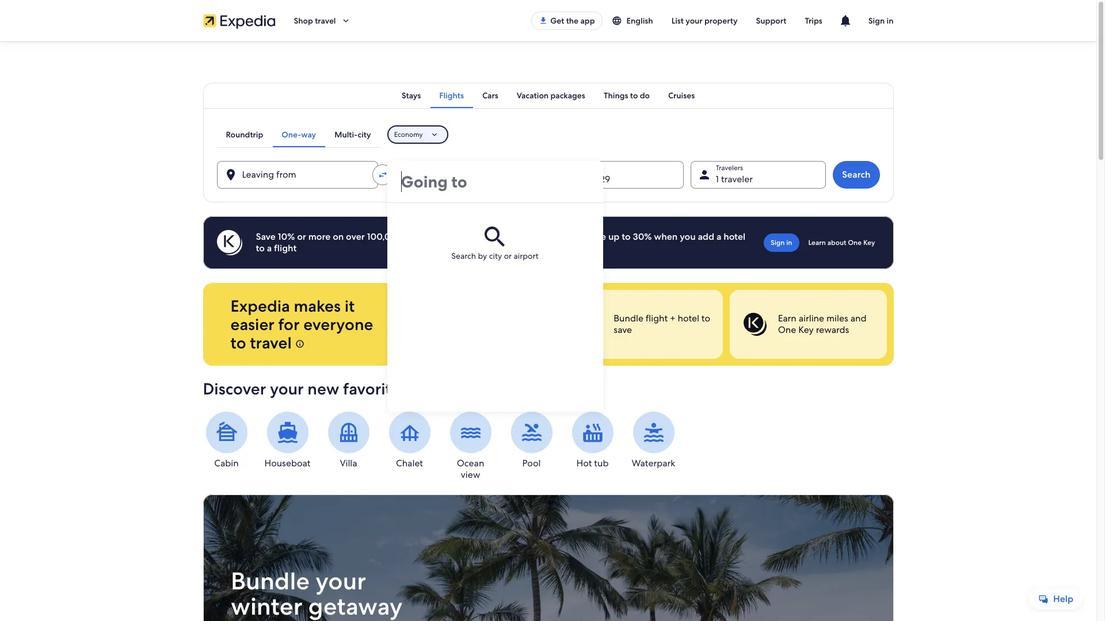 Task type: locate. For each thing, give the bounding box(es) containing it.
tab list
[[203, 83, 894, 108], [217, 122, 380, 147]]

hotel right add
[[724, 231, 746, 243]]

sign in inside sign in dropdown button
[[869, 16, 894, 26]]

save for bundle your winter getaway and save
[[279, 617, 328, 622]]

save for bundle flight + hotel to save
[[614, 324, 632, 336]]

to down expedia
[[231, 333, 246, 354]]

1 vertical spatial one
[[778, 324, 796, 336]]

0 horizontal spatial bundle
[[231, 566, 310, 598]]

1 vertical spatial save
[[614, 324, 632, 336]]

villa button
[[325, 412, 372, 470]]

flight left more
[[274, 242, 297, 255]]

2 vertical spatial save
[[279, 617, 328, 622]]

0 vertical spatial one
[[848, 238, 862, 248]]

airport
[[514, 251, 539, 261]]

sign in right 'communication center icon'
[[869, 16, 894, 26]]

your for list
[[686, 16, 703, 26]]

your for bundle
[[315, 566, 366, 598]]

getaway
[[308, 591, 403, 622]]

villa
[[340, 458, 357, 470]]

1 horizontal spatial travel
[[315, 16, 336, 26]]

1 horizontal spatial save
[[588, 231, 606, 243]]

to left the do
[[630, 90, 638, 101]]

1 vertical spatial your
[[270, 379, 304, 400]]

1 horizontal spatial flight
[[646, 313, 668, 325]]

or left airport in the left of the page
[[504, 251, 512, 261]]

to
[[630, 90, 638, 101], [622, 231, 631, 243], [256, 242, 265, 255], [702, 313, 710, 325], [231, 333, 246, 354]]

sign in left learn
[[771, 238, 793, 248]]

stays link
[[393, 83, 430, 108]]

+
[[670, 313, 676, 325]]

key inside learn about one key link
[[864, 238, 876, 248]]

for
[[278, 314, 300, 335]]

0 vertical spatial city
[[358, 130, 371, 140]]

multi-
[[335, 130, 358, 140]]

things
[[604, 90, 629, 101]]

cars link
[[473, 83, 508, 108]]

support link
[[747, 10, 796, 31]]

1 horizontal spatial and
[[851, 313, 867, 325]]

1 horizontal spatial sign
[[869, 16, 885, 26]]

2 vertical spatial your
[[315, 566, 366, 598]]

a
[[717, 231, 722, 243], [267, 242, 272, 255]]

search inside button
[[842, 169, 871, 181]]

support
[[756, 16, 787, 26]]

1 vertical spatial tab list
[[217, 122, 380, 147]]

0 vertical spatial flight
[[274, 242, 297, 255]]

key
[[864, 238, 876, 248], [798, 324, 814, 336]]

1 horizontal spatial or
[[504, 251, 512, 261]]

flight left +
[[646, 313, 668, 325]]

0 vertical spatial bundle
[[614, 313, 643, 325]]

0 horizontal spatial key
[[798, 324, 814, 336]]

0 horizontal spatial in
[[787, 238, 793, 248]]

1 vertical spatial bundle
[[231, 566, 310, 598]]

download the app button image
[[539, 16, 548, 25]]

1 horizontal spatial your
[[315, 566, 366, 598]]

one right about
[[848, 238, 862, 248]]

the
[[566, 16, 579, 26]]

1 vertical spatial and
[[231, 617, 273, 622]]

or inside the save 10% or more on over 100,000 hotels with member prices. also, members save up to 30% when you add a hotel to a flight
[[297, 231, 306, 243]]

1 traveler button
[[691, 161, 826, 189]]

hotel
[[724, 231, 746, 243], [678, 313, 699, 325]]

way
[[301, 130, 316, 140]]

hotel inside the save 10% or more on over 100,000 hotels with member prices. also, members save up to 30% when you add a hotel to a flight
[[724, 231, 746, 243]]

roundtrip link
[[217, 122, 273, 147]]

0 horizontal spatial travel
[[250, 333, 292, 354]]

0 horizontal spatial sign in
[[771, 238, 793, 248]]

discover your new favorite stay
[[203, 379, 434, 400]]

or
[[297, 231, 306, 243], [504, 251, 512, 261]]

ocean view button
[[447, 412, 494, 481]]

sign inside dropdown button
[[869, 16, 885, 26]]

communication center icon image
[[839, 14, 853, 28]]

0 vertical spatial search
[[842, 169, 871, 181]]

save inside the save 10% or more on over 100,000 hotels with member prices. also, members save up to 30% when you add a hotel to a flight
[[588, 231, 606, 243]]

2 horizontal spatial your
[[686, 16, 703, 26]]

0 vertical spatial and
[[851, 313, 867, 325]]

travel left trailing image
[[315, 16, 336, 26]]

economy button
[[387, 126, 448, 144]]

0 vertical spatial or
[[297, 231, 306, 243]]

winter
[[231, 591, 302, 622]]

hot
[[577, 458, 592, 470]]

0 horizontal spatial or
[[297, 231, 306, 243]]

trips link
[[796, 10, 832, 31]]

Going to text field
[[387, 161, 603, 203]]

or right 10%
[[297, 231, 306, 243]]

bundle your winter getaway and save
[[231, 566, 403, 622]]

more
[[308, 231, 331, 243]]

1 horizontal spatial sign in
[[869, 16, 894, 26]]

search
[[842, 169, 871, 181], [452, 251, 476, 261]]

ocean
[[457, 458, 484, 470]]

to left 10%
[[256, 242, 265, 255]]

key inside earn airline miles and one key rewards
[[798, 324, 814, 336]]

new
[[308, 379, 339, 400]]

1 vertical spatial in
[[787, 238, 793, 248]]

city right by
[[489, 251, 502, 261]]

flights link
[[430, 83, 473, 108]]

sign right 'communication center icon'
[[869, 16, 885, 26]]

0 vertical spatial save
[[588, 231, 606, 243]]

0 horizontal spatial hotel
[[678, 313, 699, 325]]

over
[[346, 231, 365, 243]]

and
[[851, 313, 867, 325], [231, 617, 273, 622]]

0 horizontal spatial your
[[270, 379, 304, 400]]

things to do
[[604, 90, 650, 101]]

to right "up" on the top
[[622, 231, 631, 243]]

one inside earn airline miles and one key rewards
[[778, 324, 796, 336]]

save inside bundle flight + hotel to save
[[614, 324, 632, 336]]

0 horizontal spatial and
[[231, 617, 273, 622]]

to inside bundle flight + hotel to save
[[702, 313, 710, 325]]

app
[[581, 16, 595, 26]]

0 horizontal spatial search
[[452, 251, 476, 261]]

a left 10%
[[267, 242, 272, 255]]

sign left learn
[[771, 238, 785, 248]]

1 horizontal spatial hotel
[[724, 231, 746, 243]]

1 vertical spatial search
[[452, 251, 476, 261]]

0 horizontal spatial sign
[[771, 238, 785, 248]]

1 vertical spatial hotel
[[678, 313, 699, 325]]

expedia makes it easier for everyone to travel
[[231, 296, 373, 354]]

in right 'communication center icon'
[[887, 16, 894, 26]]

0 vertical spatial key
[[864, 238, 876, 248]]

to inside 'link'
[[630, 90, 638, 101]]

search by city or airport
[[452, 251, 539, 261]]

search for search by city or airport
[[452, 251, 476, 261]]

your inside bundle your winter getaway and save
[[315, 566, 366, 598]]

in left learn
[[787, 238, 793, 248]]

bundle flight + hotel to save
[[614, 313, 710, 336]]

view
[[461, 469, 480, 481]]

save 10% or more on over 100,000 hotels with member prices. also, members save up to 30% when you add a hotel to a flight
[[256, 231, 746, 255]]

0 horizontal spatial city
[[358, 130, 371, 140]]

key right earn
[[798, 324, 814, 336]]

one left 'airline' on the bottom right of the page
[[778, 324, 796, 336]]

key right about
[[864, 238, 876, 248]]

english
[[627, 16, 653, 26]]

1 vertical spatial flight
[[646, 313, 668, 325]]

travel left "xsmall" image
[[250, 333, 292, 354]]

to right +
[[702, 313, 710, 325]]

2 horizontal spatial save
[[614, 324, 632, 336]]

a right add
[[717, 231, 722, 243]]

3 out of 3 element
[[730, 290, 887, 359]]

0 vertical spatial travel
[[315, 16, 336, 26]]

swap origin and destination values image
[[377, 170, 388, 180]]

0 vertical spatial tab list
[[203, 83, 894, 108]]

travel
[[315, 16, 336, 26], [250, 333, 292, 354]]

1 vertical spatial or
[[504, 251, 512, 261]]

in inside dropdown button
[[887, 16, 894, 26]]

bundle inside bundle flight + hotel to save
[[614, 313, 643, 325]]

0 vertical spatial sign
[[869, 16, 885, 26]]

city left the economy
[[358, 130, 371, 140]]

100,000
[[367, 231, 403, 243]]

save
[[588, 231, 606, 243], [614, 324, 632, 336], [279, 617, 328, 622]]

1 horizontal spatial search
[[842, 169, 871, 181]]

0 vertical spatial hotel
[[724, 231, 746, 243]]

1 vertical spatial sign in
[[771, 238, 793, 248]]

0 horizontal spatial flight
[[274, 242, 297, 255]]

0 vertical spatial in
[[887, 16, 894, 26]]

nov 29
[[581, 173, 611, 185]]

1 vertical spatial travel
[[250, 333, 292, 354]]

english button
[[603, 10, 663, 31]]

1 vertical spatial sign
[[771, 238, 785, 248]]

save inside bundle your winter getaway and save
[[279, 617, 328, 622]]

1 horizontal spatial key
[[864, 238, 876, 248]]

pool button
[[508, 412, 555, 470]]

search for search
[[842, 169, 871, 181]]

1 horizontal spatial in
[[887, 16, 894, 26]]

tab list containing stays
[[203, 83, 894, 108]]

vacation
[[517, 90, 549, 101]]

city
[[358, 130, 371, 140], [489, 251, 502, 261]]

travel inside dropdown button
[[315, 16, 336, 26]]

in
[[887, 16, 894, 26], [787, 238, 793, 248]]

you
[[680, 231, 696, 243]]

waterpark
[[632, 458, 676, 470]]

with
[[433, 231, 452, 243]]

0 vertical spatial your
[[686, 16, 703, 26]]

hotel right +
[[678, 313, 699, 325]]

flights
[[440, 90, 464, 101]]

flight
[[274, 242, 297, 255], [646, 313, 668, 325]]

cabin
[[214, 458, 239, 470]]

small image
[[612, 16, 622, 26]]

sign inside the bundle your winter getaway and save main content
[[771, 238, 785, 248]]

1 horizontal spatial bundle
[[614, 313, 643, 325]]

0 vertical spatial sign in
[[869, 16, 894, 26]]

bundle inside bundle your winter getaway and save
[[231, 566, 310, 598]]

1 vertical spatial city
[[489, 251, 502, 261]]

sign in
[[869, 16, 894, 26], [771, 238, 793, 248]]

your for discover
[[270, 379, 304, 400]]

1 vertical spatial key
[[798, 324, 814, 336]]

0 horizontal spatial save
[[279, 617, 328, 622]]

0 horizontal spatial one
[[778, 324, 796, 336]]



Task type: vqa. For each thing, say whether or not it's contained in the screenshot.
leftmost Key
yes



Task type: describe. For each thing, give the bounding box(es) containing it.
learn about one key
[[809, 238, 876, 248]]

0 horizontal spatial a
[[267, 242, 272, 255]]

sign in link
[[764, 234, 800, 252]]

when
[[654, 231, 678, 243]]

list your property link
[[663, 10, 747, 31]]

1
[[716, 173, 719, 185]]

bundle for bundle flight + hotel to save
[[614, 313, 643, 325]]

nov
[[581, 173, 598, 185]]

10%
[[278, 231, 295, 243]]

xsmall image
[[296, 340, 305, 349]]

shop travel
[[294, 16, 336, 26]]

miles
[[827, 313, 848, 325]]

tub
[[594, 458, 609, 470]]

hot tub
[[577, 458, 609, 470]]

on
[[333, 231, 344, 243]]

1 horizontal spatial city
[[489, 251, 502, 261]]

save
[[256, 231, 276, 243]]

chalet
[[396, 458, 423, 470]]

by
[[478, 251, 487, 261]]

things to do link
[[595, 83, 659, 108]]

sign in inside sign in link
[[771, 238, 793, 248]]

prices.
[[493, 231, 520, 243]]

bundle for bundle your winter getaway and save
[[231, 566, 310, 598]]

waterpark button
[[630, 412, 677, 470]]

earn
[[778, 313, 797, 325]]

one-way
[[282, 130, 316, 140]]

airline
[[799, 313, 824, 325]]

learn about one key link
[[804, 234, 880, 252]]

multi-city
[[335, 130, 371, 140]]

do
[[640, 90, 650, 101]]

roundtrip
[[226, 130, 263, 140]]

to inside expedia makes it easier for everyone to travel
[[231, 333, 246, 354]]

property
[[705, 16, 738, 26]]

get the app link
[[532, 12, 603, 30]]

1 traveler
[[716, 173, 753, 185]]

hotels
[[405, 231, 431, 243]]

shop
[[294, 16, 313, 26]]

city inside tab list
[[358, 130, 371, 140]]

pool
[[523, 458, 541, 470]]

one-
[[282, 130, 301, 140]]

economy
[[394, 130, 423, 139]]

everyone
[[304, 314, 373, 335]]

flight inside the save 10% or more on over 100,000 hotels with member prices. also, members save up to 30% when you add a hotel to a flight
[[274, 242, 297, 255]]

earn airline miles and one key rewards
[[778, 313, 867, 336]]

hotel inside bundle flight + hotel to save
[[678, 313, 699, 325]]

1 horizontal spatial a
[[717, 231, 722, 243]]

1 horizontal spatial one
[[848, 238, 862, 248]]

stay
[[404, 379, 434, 400]]

vacation packages link
[[508, 83, 595, 108]]

get the app
[[551, 16, 595, 26]]

ocean view
[[457, 458, 484, 481]]

search button
[[833, 161, 880, 189]]

houseboat
[[265, 458, 311, 470]]

cruises
[[669, 90, 695, 101]]

also,
[[523, 231, 543, 243]]

travel inside expedia makes it easier for everyone to travel
[[250, 333, 292, 354]]

sign in button
[[860, 7, 903, 35]]

30%
[[633, 231, 652, 243]]

chalet button
[[386, 412, 433, 470]]

expedia
[[231, 296, 290, 317]]

trailing image
[[341, 16, 351, 26]]

flight inside bundle flight + hotel to save
[[646, 313, 668, 325]]

get
[[551, 16, 564, 26]]

expedia logo image
[[203, 13, 276, 29]]

traveler
[[721, 173, 753, 185]]

up
[[609, 231, 620, 243]]

in inside main content
[[787, 238, 793, 248]]

vacation packages
[[517, 90, 586, 101]]

multi-city link
[[325, 122, 380, 147]]

discover
[[203, 379, 266, 400]]

cabin button
[[203, 412, 250, 470]]

packages
[[551, 90, 586, 101]]

list
[[672, 16, 684, 26]]

easier
[[231, 314, 275, 335]]

bundle your winter getaway and save main content
[[0, 41, 1097, 622]]

makes
[[294, 296, 341, 317]]

and inside earn airline miles and one key rewards
[[851, 313, 867, 325]]

stays
[[402, 90, 421, 101]]

hot tub button
[[569, 412, 616, 470]]

nov 29 button
[[555, 161, 684, 189]]

tab list containing roundtrip
[[217, 122, 380, 147]]

cars
[[483, 90, 498, 101]]

29
[[600, 173, 611, 185]]

member
[[454, 231, 491, 243]]

trips
[[805, 16, 823, 26]]

add
[[698, 231, 715, 243]]

cruises link
[[659, 83, 704, 108]]

2 out of 3 element
[[565, 290, 723, 359]]

and inside bundle your winter getaway and save
[[231, 617, 273, 622]]

favorite
[[343, 379, 401, 400]]

one-way link
[[273, 122, 325, 147]]

travel sale activities deals image
[[203, 495, 894, 622]]

rewards
[[816, 324, 849, 336]]

shop travel button
[[285, 7, 360, 35]]



